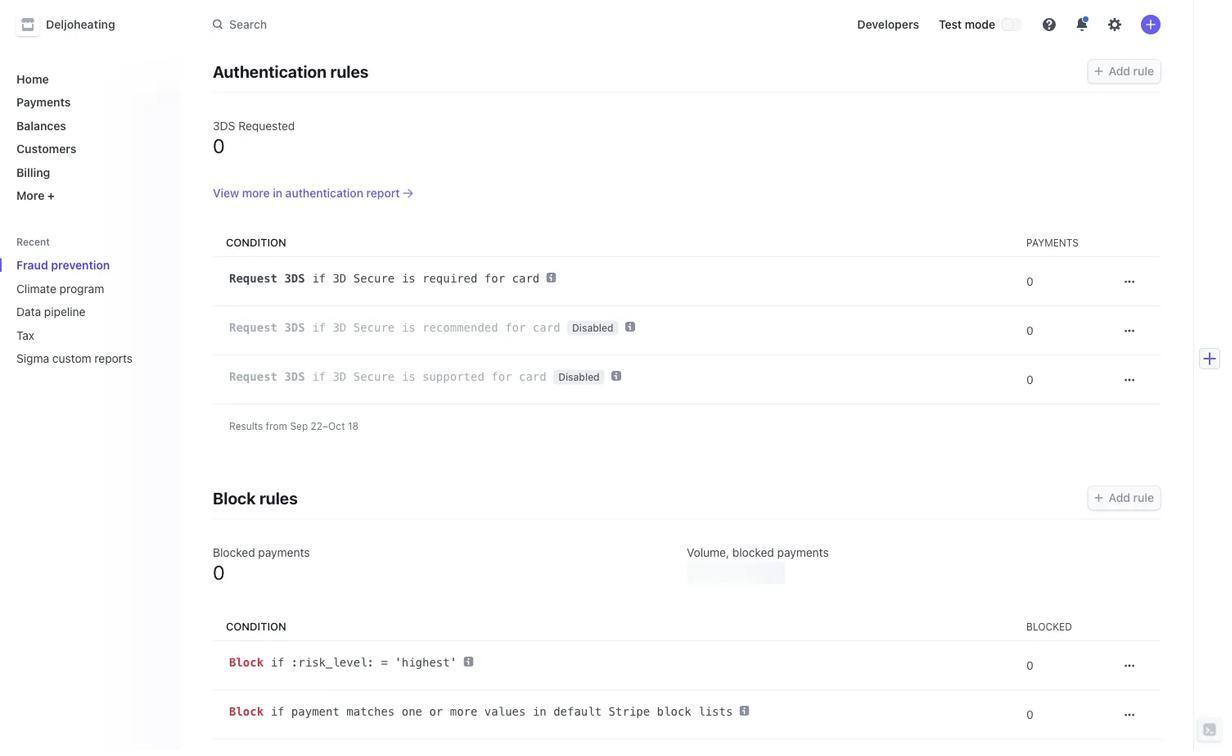 Task type: locate. For each thing, give the bounding box(es) containing it.
is left "required" at the top of page
[[402, 272, 416, 285]]

tax
[[16, 328, 34, 342]]

1 vertical spatial in
[[533, 705, 547, 718]]

rule for authentication rules
[[1134, 64, 1155, 78]]

secure
[[354, 272, 395, 285], [354, 321, 395, 334], [354, 370, 395, 384]]

0 for 3d secure is supported for card
[[1027, 373, 1034, 387]]

0 vertical spatial list
[[213, 257, 1161, 447]]

0 vertical spatial is
[[402, 272, 416, 285]]

1 vertical spatial card
[[533, 321, 561, 334]]

rules right authentication
[[330, 62, 369, 81]]

if for request 3ds if 3d secure is required for card
[[312, 272, 326, 285]]

2 svg image from the top
[[1125, 375, 1135, 385]]

block
[[213, 488, 256, 507], [229, 656, 264, 669], [229, 705, 264, 718]]

=
[[381, 656, 388, 669]]

deljoheating
[[46, 18, 115, 31]]

1 vertical spatial svg image
[[1125, 375, 1135, 385]]

secure down "request 3ds if 3d secure is recommended for card"
[[354, 370, 395, 384]]

more right or
[[450, 705, 478, 718]]

developers link
[[851, 11, 926, 38]]

1 horizontal spatial in
[[533, 705, 547, 718]]

+
[[47, 189, 55, 202]]

payments inside blocked payments 0
[[258, 546, 310, 559]]

developers
[[858, 18, 920, 31]]

0 vertical spatial more
[[242, 186, 270, 200]]

2 vertical spatial secure
[[354, 370, 395, 384]]

0 horizontal spatial more
[[242, 186, 270, 200]]

for for supported
[[492, 370, 512, 384]]

1 vertical spatial is
[[402, 321, 416, 334]]

oct
[[328, 420, 345, 432]]

1 add from the top
[[1109, 64, 1131, 78]]

one
[[402, 705, 423, 718]]

prevention
[[51, 258, 110, 272]]

condition down view
[[226, 236, 286, 248]]

0 vertical spatial card
[[512, 272, 540, 285]]

list
[[213, 257, 1161, 447], [213, 641, 1161, 750]]

sigma custom reports link
[[10, 345, 144, 372]]

1 vertical spatial condition
[[226, 620, 286, 632]]

disabled
[[572, 322, 614, 334], [559, 371, 600, 383]]

1 horizontal spatial rules
[[330, 62, 369, 81]]

3 secure from the top
[[354, 370, 395, 384]]

program
[[59, 282, 104, 295]]

data pipeline
[[16, 305, 85, 319]]

blocked payments 0
[[213, 546, 310, 584]]

billing
[[16, 165, 50, 179]]

for right "required" at the top of page
[[485, 272, 505, 285]]

1 rule from the top
[[1134, 64, 1155, 78]]

sep
[[290, 420, 308, 432]]

0 vertical spatial rule
[[1134, 64, 1155, 78]]

in right values
[[533, 705, 547, 718]]

for right supported
[[492, 370, 512, 384]]

0 vertical spatial condition
[[226, 236, 286, 248]]

request 3ds if 3d secure is recommended for card
[[229, 321, 561, 334]]

1 vertical spatial blocked
[[1027, 621, 1073, 633]]

reports
[[95, 352, 133, 365]]

1 svg image from the top
[[1125, 277, 1135, 287]]

rules for authentication rules
[[330, 62, 369, 81]]

2 vertical spatial svg image
[[1125, 661, 1135, 671]]

0 horizontal spatial payments
[[258, 546, 310, 559]]

is left supported
[[402, 370, 416, 384]]

2 add rule from the top
[[1109, 491, 1155, 504]]

2 vertical spatial block
[[229, 705, 264, 718]]

3 request from the top
[[229, 370, 278, 384]]

home link
[[10, 66, 167, 92]]

1 vertical spatial block
[[229, 656, 264, 669]]

or
[[429, 705, 443, 718]]

view more in authentication report
[[213, 186, 400, 200]]

block for block if payment matches one or more values in default stripe block lists
[[229, 705, 264, 718]]

0 vertical spatial for
[[485, 272, 505, 285]]

rule for block rules
[[1134, 491, 1155, 504]]

requested
[[238, 119, 295, 133]]

0
[[213, 134, 225, 157], [1027, 275, 1034, 288], [1027, 324, 1034, 337], [1027, 373, 1034, 387], [213, 561, 225, 584], [1027, 659, 1034, 672], [1027, 708, 1034, 721]]

2 add from the top
[[1109, 491, 1131, 504]]

0 horizontal spatial blocked
[[213, 546, 255, 559]]

request for request 3ds if 3d secure is supported for card
[[229, 370, 278, 384]]

0 horizontal spatial payments
[[16, 95, 71, 109]]

core navigation links element
[[10, 66, 167, 209]]

block if :risk_level: = 'highest'
[[229, 656, 457, 669]]

2 condition from the top
[[226, 620, 286, 632]]

fraud
[[16, 258, 48, 272]]

recent
[[16, 236, 50, 248]]

0 vertical spatial disabled
[[572, 322, 614, 334]]

disabled for 3d secure is recommended for card
[[572, 322, 614, 334]]

is left recommended
[[402, 321, 416, 334]]

is
[[402, 272, 416, 285], [402, 321, 416, 334], [402, 370, 416, 384]]

1 list from the top
[[213, 257, 1161, 447]]

1 vertical spatial rule
[[1134, 491, 1155, 504]]

0 vertical spatial secure
[[354, 272, 395, 285]]

if
[[312, 272, 326, 285], [312, 321, 326, 334], [312, 370, 326, 384], [271, 656, 285, 669], [271, 705, 285, 718]]

card
[[512, 272, 540, 285], [533, 321, 561, 334], [519, 370, 547, 384]]

22
[[311, 420, 323, 432]]

1 vertical spatial add
[[1109, 491, 1131, 504]]

secure for 3d secure is recommended for card
[[354, 321, 395, 334]]

more right view
[[242, 186, 270, 200]]

1 vertical spatial list
[[213, 641, 1161, 750]]

from
[[266, 420, 287, 432]]

3 3d from the top
[[333, 370, 347, 384]]

lists
[[699, 705, 733, 718]]

secure down request 3ds if 3d secure is required for card
[[354, 321, 395, 334]]

1 horizontal spatial blocked
[[1027, 621, 1073, 633]]

add rule button for authentication rules
[[1089, 60, 1161, 83]]

rules up blocked payments 0
[[259, 488, 298, 507]]

2 svg image from the top
[[1125, 710, 1135, 720]]

svg image
[[1125, 277, 1135, 287], [1125, 710, 1135, 720]]

:risk_level:
[[291, 656, 374, 669]]

customers
[[16, 142, 77, 156]]

0 vertical spatial blocked
[[213, 546, 255, 559]]

1 request from the top
[[229, 272, 278, 285]]

0 vertical spatial request
[[229, 272, 278, 285]]

3d
[[333, 272, 347, 285], [333, 321, 347, 334], [333, 370, 347, 384]]

payments link
[[10, 89, 167, 115]]

1 vertical spatial 3d
[[333, 321, 347, 334]]

3d up oct
[[333, 370, 347, 384]]

customers link
[[10, 136, 167, 162]]

rules
[[330, 62, 369, 81], [259, 488, 298, 507]]

1 add rule from the top
[[1109, 64, 1155, 78]]

disabled for 3d secure is supported for card
[[559, 371, 600, 383]]

2 request from the top
[[229, 321, 278, 334]]

0 vertical spatial in
[[273, 186, 283, 200]]

block
[[657, 705, 692, 718]]

is for supported
[[402, 370, 416, 384]]

3 is from the top
[[402, 370, 416, 384]]

add rule
[[1109, 64, 1155, 78], [1109, 491, 1155, 504]]

1 vertical spatial secure
[[354, 321, 395, 334]]

add for block rules
[[1109, 491, 1131, 504]]

for
[[485, 272, 505, 285], [505, 321, 526, 334], [492, 370, 512, 384]]

rule
[[1134, 64, 1155, 78], [1134, 491, 1155, 504]]

1 is from the top
[[402, 272, 416, 285]]

0 inside blocked payments 0
[[213, 561, 225, 584]]

more +
[[16, 189, 55, 202]]

block for block if :risk_level: = 'highest'
[[229, 656, 264, 669]]

in left authentication
[[273, 186, 283, 200]]

0 horizontal spatial rules
[[259, 488, 298, 507]]

1 vertical spatial disabled
[[559, 371, 600, 383]]

1 vertical spatial svg image
[[1125, 710, 1135, 720]]

condition
[[226, 236, 286, 248], [226, 620, 286, 632]]

pipeline
[[44, 305, 85, 319]]

0 vertical spatial block
[[213, 488, 256, 507]]

0 vertical spatial rules
[[330, 62, 369, 81]]

1 vertical spatial more
[[450, 705, 478, 718]]

0 for payment matches one or more values in default stripe block lists
[[1027, 708, 1034, 721]]

svg image
[[1125, 326, 1135, 336], [1125, 375, 1135, 385], [1125, 661, 1135, 671]]

blocked
[[213, 546, 255, 559], [1027, 621, 1073, 633]]

matches
[[347, 705, 395, 718]]

3d for 3d secure is supported for card
[[333, 370, 347, 384]]

3ds for request 3ds if 3d secure is supported for card
[[285, 370, 305, 384]]

0 vertical spatial svg image
[[1125, 277, 1135, 287]]

0 vertical spatial add rule button
[[1089, 60, 1161, 83]]

1 vertical spatial add rule
[[1109, 491, 1155, 504]]

secure up "request 3ds if 3d secure is recommended for card"
[[354, 272, 395, 285]]

0 vertical spatial add
[[1109, 64, 1131, 78]]

3ds requested 0
[[213, 119, 295, 157]]

2 secure from the top
[[354, 321, 395, 334]]

2 rule from the top
[[1134, 491, 1155, 504]]

3d for 3d secure is recommended for card
[[333, 321, 347, 334]]

0 vertical spatial 3d
[[333, 272, 347, 285]]

1 vertical spatial request
[[229, 321, 278, 334]]

for for recommended
[[505, 321, 526, 334]]

request
[[229, 272, 278, 285], [229, 321, 278, 334], [229, 370, 278, 384]]

1 horizontal spatial payments
[[778, 546, 829, 559]]

1 vertical spatial for
[[505, 321, 526, 334]]

1 condition from the top
[[226, 236, 286, 248]]

test mode
[[939, 18, 996, 31]]

home
[[16, 72, 49, 86]]

2 vertical spatial for
[[492, 370, 512, 384]]

2 vertical spatial request
[[229, 370, 278, 384]]

payments right blocked
[[778, 546, 829, 559]]

more inside the view more in authentication report link
[[242, 186, 270, 200]]

add rule button
[[1089, 60, 1161, 83], [1089, 486, 1161, 510]]

authentication
[[213, 62, 327, 81]]

in inside 'list'
[[533, 705, 547, 718]]

2 3d from the top
[[333, 321, 347, 334]]

1 vertical spatial rules
[[259, 488, 298, 507]]

1 horizontal spatial payments
[[1027, 237, 1079, 249]]

payments
[[16, 95, 71, 109], [1027, 237, 1079, 249]]

stripe
[[609, 705, 650, 718]]

1 payments from the left
[[258, 546, 310, 559]]

3d down request 3ds if 3d secure is required for card
[[333, 321, 347, 334]]

3ds
[[213, 119, 235, 133], [285, 272, 305, 285], [285, 321, 305, 334], [285, 370, 305, 384]]

0 vertical spatial svg image
[[1125, 326, 1135, 336]]

1 svg image from the top
[[1125, 326, 1135, 336]]

block for block rules
[[213, 488, 256, 507]]

results from sep 22 – oct 18
[[229, 420, 359, 432]]

0 vertical spatial add rule
[[1109, 64, 1155, 78]]

payments down block rules
[[258, 546, 310, 559]]

in
[[273, 186, 283, 200], [533, 705, 547, 718]]

payments inside core navigation links element
[[16, 95, 71, 109]]

values
[[485, 705, 526, 718]]

0 vertical spatial payments
[[16, 95, 71, 109]]

blocked inside blocked payments 0
[[213, 546, 255, 559]]

list containing block
[[213, 641, 1161, 750]]

recent navigation links element
[[0, 235, 180, 372]]

1 vertical spatial add rule button
[[1089, 486, 1161, 510]]

0 inside 3ds requested 0
[[213, 134, 225, 157]]

condition down blocked payments 0
[[226, 620, 286, 632]]

payments
[[258, 546, 310, 559], [778, 546, 829, 559]]

recent element
[[0, 252, 180, 372]]

2 vertical spatial 3d
[[333, 370, 347, 384]]

condition for payments
[[226, 236, 286, 248]]

3d up "request 3ds if 3d secure is recommended for card"
[[333, 272, 347, 285]]

card for request 3ds if 3d secure is required for card
[[512, 272, 540, 285]]

1 add rule button from the top
[[1089, 60, 1161, 83]]

2 vertical spatial is
[[402, 370, 416, 384]]

2 list from the top
[[213, 641, 1161, 750]]

is for required
[[402, 272, 416, 285]]

balances link
[[10, 112, 167, 139]]

'highest'
[[395, 656, 457, 669]]

for right recommended
[[505, 321, 526, 334]]

deljoheating button
[[16, 13, 132, 36]]

2 vertical spatial card
[[519, 370, 547, 384]]

2 is from the top
[[402, 321, 416, 334]]

3ds for request 3ds if 3d secure is recommended for card
[[285, 321, 305, 334]]

2 add rule button from the top
[[1089, 486, 1161, 510]]

1 vertical spatial payments
[[1027, 237, 1079, 249]]

required
[[423, 272, 478, 285]]

settings image
[[1109, 18, 1122, 31]]

3 svg image from the top
[[1125, 661, 1135, 671]]

blocked
[[733, 546, 775, 559]]



Task type: vqa. For each thing, say whether or not it's contained in the screenshot.
Blocked associated with Blocked
yes



Task type: describe. For each thing, give the bounding box(es) containing it.
sigma
[[16, 352, 49, 365]]

Search search field
[[203, 10, 665, 40]]

authentication
[[286, 186, 364, 200]]

balances
[[16, 119, 66, 132]]

supported
[[423, 370, 485, 384]]

3ds for request 3ds if 3d secure is required for card
[[285, 272, 305, 285]]

fraud prevention
[[16, 258, 110, 272]]

report
[[367, 186, 400, 200]]

view more in authentication report link
[[213, 185, 1161, 201]]

add for authentication rules
[[1109, 64, 1131, 78]]

2 payments from the left
[[778, 546, 829, 559]]

request 3ds if 3d secure is supported for card
[[229, 370, 547, 384]]

view
[[213, 186, 239, 200]]

0 horizontal spatial in
[[273, 186, 283, 200]]

condition for blocked
[[226, 620, 286, 632]]

blocked for blocked
[[1027, 621, 1073, 633]]

1 3d from the top
[[333, 272, 347, 285]]

volume, blocked payments
[[687, 546, 829, 559]]

billing link
[[10, 159, 167, 185]]

tax link
[[10, 322, 144, 348]]

sigma custom reports
[[16, 352, 133, 365]]

request for request 3ds if 3d secure is recommended for card
[[229, 321, 278, 334]]

climate program link
[[10, 275, 144, 302]]

recommended
[[423, 321, 498, 334]]

payment
[[291, 705, 340, 718]]

authentication rules
[[213, 62, 369, 81]]

Search text field
[[203, 10, 665, 40]]

notifications image
[[1076, 18, 1089, 31]]

list containing request 3ds
[[213, 257, 1161, 447]]

add rule for authentication rules
[[1109, 64, 1155, 78]]

svg image for request 3ds if 3d secure is recommended for card
[[1125, 326, 1135, 336]]

data
[[16, 305, 41, 319]]

svg image for block if payment matches one or more values in default stripe block lists
[[1125, 710, 1135, 720]]

is for recommended
[[402, 321, 416, 334]]

more
[[16, 189, 44, 202]]

fraud prevention link
[[10, 252, 144, 278]]

0 for :risk_level: = 'highest'
[[1027, 659, 1034, 672]]

climate program
[[16, 282, 104, 295]]

help image
[[1043, 18, 1056, 31]]

0 for 3d secure is recommended for card
[[1027, 324, 1034, 337]]

test
[[939, 18, 962, 31]]

default
[[554, 705, 602, 718]]

results
[[229, 420, 263, 432]]

mode
[[965, 18, 996, 31]]

1 horizontal spatial more
[[450, 705, 478, 718]]

climate
[[16, 282, 56, 295]]

svg image for request 3ds if 3d secure is required for card
[[1125, 277, 1135, 287]]

secure for 3d secure is supported for card
[[354, 370, 395, 384]]

custom
[[52, 352, 91, 365]]

18
[[348, 420, 359, 432]]

card for request 3ds if 3d secure is supported for card
[[519, 370, 547, 384]]

request for request 3ds if 3d secure is required for card
[[229, 272, 278, 285]]

add rule button for block rules
[[1089, 486, 1161, 510]]

for for required
[[485, 272, 505, 285]]

1 secure from the top
[[354, 272, 395, 285]]

blocked for blocked payments 0
[[213, 546, 255, 559]]

block rules
[[213, 488, 298, 507]]

rules for block rules
[[259, 488, 298, 507]]

if for request 3ds if 3d secure is recommended for card
[[312, 321, 326, 334]]

card for request 3ds if 3d secure is recommended for card
[[533, 321, 561, 334]]

request 3ds if 3d secure is required for card
[[229, 272, 540, 285]]

0 for 3d secure is required for card
[[1027, 275, 1034, 288]]

add rule for block rules
[[1109, 491, 1155, 504]]

svg image for request 3ds if 3d secure is supported for card
[[1125, 375, 1135, 385]]

block if payment matches one or more values in default stripe block lists
[[229, 705, 733, 718]]

volume,
[[687, 546, 730, 559]]

if for request 3ds if 3d secure is supported for card
[[312, 370, 326, 384]]

data pipeline link
[[10, 298, 144, 325]]

–
[[323, 420, 328, 432]]

3ds inside 3ds requested 0
[[213, 119, 235, 133]]

search
[[229, 17, 267, 31]]



